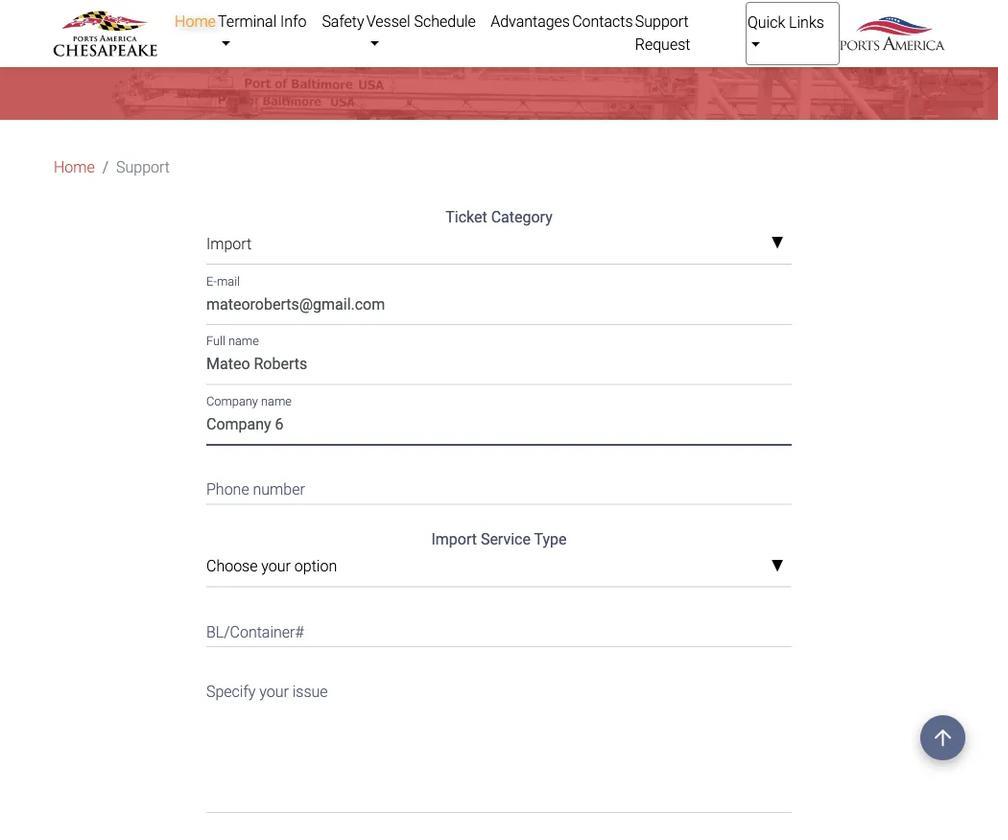 Task type: locate. For each thing, give the bounding box(es) containing it.
▼
[[771, 236, 784, 252], [771, 559, 784, 575]]

▼ for import
[[771, 236, 784, 252]]

1 horizontal spatial support
[[635, 12, 689, 30]]

0 horizontal spatial import
[[206, 235, 252, 253]]

import up mail
[[206, 235, 252, 253]]

choose
[[206, 558, 258, 576]]

quick links link
[[746, 2, 840, 65]]

vessel schedule link
[[365, 2, 490, 63]]

bl/container#
[[206, 623, 305, 642]]

name for company name
[[261, 394, 292, 409]]

phone
[[206, 481, 249, 499]]

1 horizontal spatial home
[[175, 12, 216, 30]]

0 vertical spatial your
[[261, 558, 291, 576]]

0 vertical spatial support
[[635, 12, 689, 30]]

name
[[228, 334, 259, 349], [261, 394, 292, 409]]

2 ▼ from the top
[[771, 559, 784, 575]]

home for home terminal info
[[175, 12, 216, 30]]

import for import service type
[[431, 531, 477, 549]]

0 vertical spatial import
[[206, 235, 252, 253]]

1 horizontal spatial name
[[261, 394, 292, 409]]

full
[[206, 334, 225, 349]]

name right full
[[228, 334, 259, 349]]

your
[[261, 558, 291, 576], [259, 683, 289, 702]]

home link
[[174, 2, 217, 40], [54, 156, 95, 179]]

full name
[[206, 334, 259, 349]]

company name
[[206, 394, 292, 409]]

1 horizontal spatial home link
[[174, 2, 217, 40]]

1 vertical spatial ▼
[[771, 559, 784, 575]]

1 vertical spatial your
[[259, 683, 289, 702]]

1 vertical spatial import
[[431, 531, 477, 549]]

import left the service
[[431, 531, 477, 549]]

home
[[175, 12, 216, 30], [54, 158, 95, 176]]

0 horizontal spatial home link
[[54, 156, 95, 179]]

advantages link
[[490, 2, 571, 40]]

1 vertical spatial name
[[261, 394, 292, 409]]

mail
[[217, 274, 240, 289]]

home for home
[[54, 158, 95, 176]]

ticket category
[[446, 208, 553, 226]]

BL/Container# text field
[[206, 611, 792, 648]]

1 vertical spatial home
[[54, 158, 95, 176]]

0 vertical spatial home
[[175, 12, 216, 30]]

service
[[481, 531, 531, 549]]

links
[[789, 13, 824, 31]]

your left option
[[261, 558, 291, 576]]

import
[[206, 235, 252, 253], [431, 531, 477, 549]]

1 ▼ from the top
[[771, 236, 784, 252]]

your for choose
[[261, 558, 291, 576]]

specify your issue
[[206, 683, 328, 702]]

0 horizontal spatial home
[[54, 158, 95, 176]]

support inside advantages contacts support request
[[635, 12, 689, 30]]

category
[[491, 208, 553, 226]]

schedule
[[414, 12, 476, 30]]

info
[[280, 12, 307, 30]]

0 vertical spatial ▼
[[771, 236, 784, 252]]

contacts link
[[571, 2, 634, 40]]

advantages
[[491, 12, 570, 30]]

safety link
[[321, 2, 365, 40]]

0 vertical spatial home link
[[174, 2, 217, 40]]

1 horizontal spatial import
[[431, 531, 477, 549]]

0 horizontal spatial support
[[116, 158, 170, 176]]

0 horizontal spatial name
[[228, 334, 259, 349]]

Full name text field
[[206, 348, 792, 385]]

0 vertical spatial name
[[228, 334, 259, 349]]

name right company
[[261, 394, 292, 409]]

your left issue
[[259, 683, 289, 702]]

support
[[635, 12, 689, 30], [116, 158, 170, 176]]

contacts
[[572, 12, 633, 30]]

specify
[[206, 683, 256, 702]]



Task type: vqa. For each thing, say whether or not it's contained in the screenshot.
Home to the right
yes



Task type: describe. For each thing, give the bounding box(es) containing it.
quick
[[748, 13, 785, 31]]

issue
[[292, 683, 328, 702]]

1 vertical spatial support
[[116, 158, 170, 176]]

e-mail
[[206, 274, 240, 289]]

import service type
[[431, 531, 567, 549]]

terminal
[[218, 12, 277, 30]]

quick links
[[748, 13, 824, 31]]

your for specify
[[259, 683, 289, 702]]

▼ for choose your option
[[771, 559, 784, 575]]

import for import
[[206, 235, 252, 253]]

e-
[[206, 274, 217, 289]]

safety
[[322, 12, 364, 30]]

Phone number text field
[[206, 468, 792, 505]]

Company name text field
[[206, 408, 792, 445]]

home terminal info
[[175, 12, 307, 30]]

phone number
[[206, 481, 305, 499]]

number
[[253, 481, 305, 499]]

name for full name
[[228, 334, 259, 349]]

safety vessel schedule
[[322, 12, 476, 30]]

type
[[534, 531, 567, 549]]

request
[[635, 35, 690, 53]]

1 vertical spatial home link
[[54, 156, 95, 179]]

ticket
[[446, 208, 487, 226]]

choose your option
[[206, 558, 337, 576]]

terminal info link
[[217, 2, 321, 63]]

company
[[206, 394, 258, 409]]

Specify your issue text field
[[206, 671, 792, 814]]

vessel
[[366, 12, 410, 30]]

option
[[295, 558, 337, 576]]

E-mail email field
[[206, 288, 792, 325]]

advantages contacts support request
[[491, 12, 690, 53]]

go to top image
[[920, 716, 966, 761]]

support request link
[[634, 2, 746, 63]]



